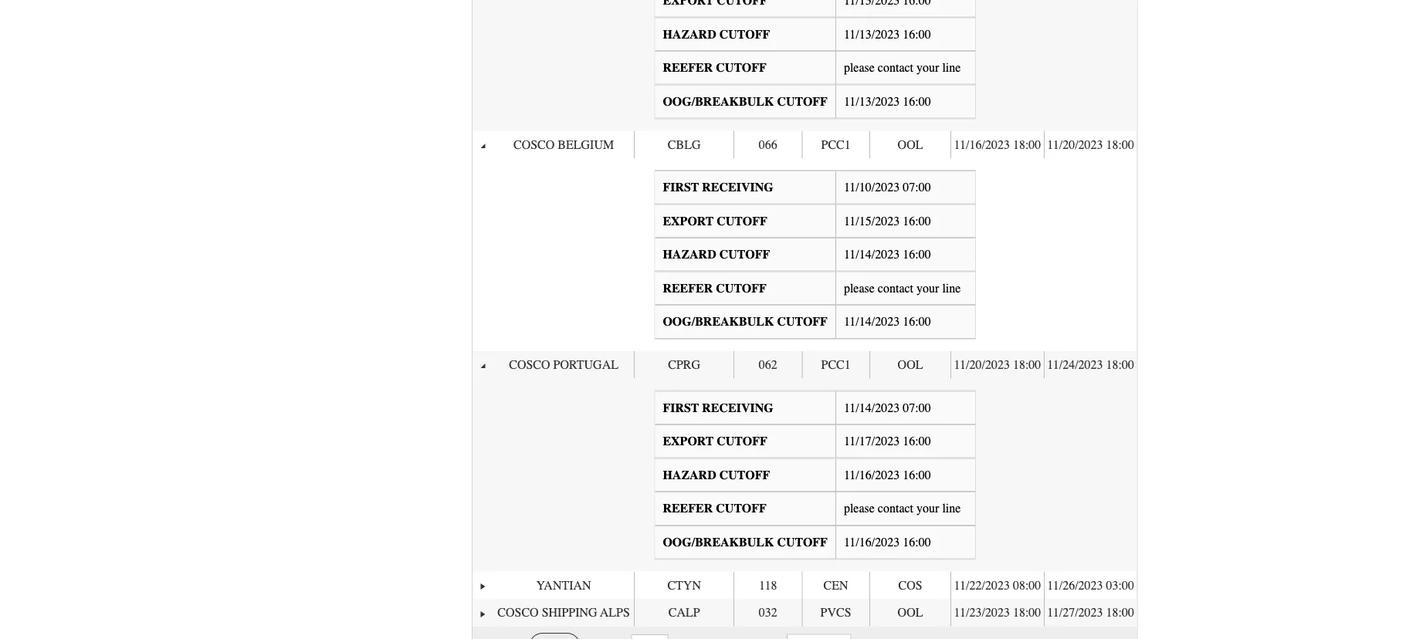 Task type: vqa. For each thing, say whether or not it's contained in the screenshot.


Task type: describe. For each thing, give the bounding box(es) containing it.
export for 11/15/2023 16:00
[[663, 214, 714, 228]]

1 vertical spatial 11/20/2023 18:00 cell
[[951, 351, 1044, 379]]

1 oog/breakbulk from the top
[[663, 94, 774, 109]]

row group containing hazard cutoff
[[473, 0, 1137, 627]]

11/17/2023 16:00
[[844, 434, 931, 449]]

hazard cutoff for 11/13/2023 16:00
[[663, 27, 770, 41]]

please contact your line for 11/14/2023
[[844, 502, 961, 516]]

please for 11/14/2023
[[844, 502, 875, 516]]

8 16:00 from the top
[[903, 535, 931, 550]]

1 reefer from the top
[[663, 61, 713, 75]]

066
[[759, 137, 778, 152]]

1 please contact your line from the top
[[844, 61, 961, 75]]

cosco belgium
[[514, 137, 614, 152]]

pvcs
[[821, 606, 852, 620]]

export cutoff for 11/15/2023 16:00
[[663, 214, 767, 228]]

1 horizontal spatial 11/20/2023
[[1048, 137, 1103, 152]]

11/15/2023
[[844, 214, 900, 228]]

hazard cutoff for 11/16/2023 16:00
[[663, 468, 770, 482]]

11/13/2023 for hazard cutoff
[[844, 27, 900, 41]]

tree grid containing hazard cutoff
[[473, 0, 1137, 627]]

032
[[759, 606, 778, 620]]

belgium
[[558, 137, 614, 152]]

062 cell
[[734, 351, 802, 379]]

11/10/2023
[[844, 180, 900, 195]]

11/17/2023
[[844, 434, 900, 449]]

pcc1 cell for 066
[[802, 131, 870, 158]]

2 16:00 from the top
[[903, 94, 931, 109]]

11/22/2023 08:00 11/26/2023 03:00
[[954, 578, 1135, 593]]

receiving for 11/14/2023 07:00
[[702, 401, 774, 415]]

11/26/2023 03:00 cell
[[1044, 572, 1137, 599]]

11/22/2023
[[954, 578, 1010, 593]]

cprg
[[668, 358, 701, 372]]

11/14/2023 for first receiving
[[844, 401, 900, 415]]

portugal
[[553, 358, 619, 372]]

11/24/2023
[[1048, 358, 1103, 372]]

hazard for 11/13/2023 16:00
[[663, 27, 717, 41]]

5 16:00 from the top
[[903, 315, 931, 329]]

pvcs cell
[[802, 599, 870, 627]]

ctyn
[[668, 578, 701, 593]]

oog/breakbulk for 11/10/2023
[[663, 315, 774, 329]]

cosco for cosco shipping alps
[[498, 606, 539, 620]]

cosco for cosco belgium
[[514, 137, 555, 152]]

07:00 for 11/14/2023 07:00
[[903, 401, 931, 415]]

11/23/2023 18:00 11/27/2023 18:00
[[954, 606, 1135, 620]]

11/16/2023 18:00 11/20/2023 18:00
[[954, 137, 1135, 152]]

11/16/2023 for hazard cutoff
[[844, 468, 900, 482]]

reefer cutoff for 11/10/2023 07:00
[[663, 281, 767, 296]]

118
[[759, 578, 777, 593]]

ool cell for 11/16/2023 18:00 11/20/2023 18:00
[[870, 131, 951, 158]]

cen
[[824, 578, 849, 593]]

ctyn cell
[[634, 572, 734, 599]]

11/16/2023 16:00 for hazard cutoff
[[844, 468, 931, 482]]

6 16:00 from the top
[[903, 434, 931, 449]]

11/20/2023 18:00 11/24/2023 18:00
[[954, 358, 1135, 372]]

4 16:00 from the top
[[903, 248, 931, 262]]

1 reefer cutoff from the top
[[663, 61, 767, 75]]

row containing yantian
[[473, 572, 1137, 599]]

hazard for 11/16/2023 16:00
[[663, 468, 717, 482]]

contact for 11/10/2023
[[878, 281, 914, 296]]

cosco portugal
[[509, 358, 619, 372]]

11/27/2023 18:00 cell
[[1044, 599, 1137, 627]]

hazard cutoff for 11/14/2023 16:00
[[663, 248, 770, 262]]

07:00 for 11/10/2023 07:00
[[903, 180, 931, 195]]

0 vertical spatial 11/20/2023 18:00 cell
[[1044, 131, 1137, 158]]

11/14/2023 07:00
[[844, 401, 931, 415]]

cos
[[899, 578, 923, 593]]

11/13/2023 16:00 for hazard cutoff
[[844, 27, 931, 41]]

08:00
[[1013, 578, 1041, 593]]

cosco shipping alps
[[498, 606, 630, 620]]

first for 11/14/2023 07:00
[[663, 401, 699, 415]]

first receiving for 11/10/2023 07:00
[[663, 180, 774, 195]]

cen cell
[[802, 572, 870, 599]]

first receiving for 11/14/2023 07:00
[[663, 401, 774, 415]]

7 16:00 from the top
[[903, 468, 931, 482]]

0 vertical spatial 11/16/2023
[[954, 137, 1010, 152]]

oog/breakbulk cutoff for 11/16/2023 16:00
[[663, 535, 828, 550]]

11/22/2023 08:00 cell
[[951, 572, 1044, 599]]

cosco shipping alps cell
[[494, 599, 634, 627]]

pcc1 cell for 062
[[802, 351, 870, 379]]

row containing cosco shipping alps
[[473, 599, 1137, 627]]



Task type: locate. For each thing, give the bounding box(es) containing it.
oog/breakbulk
[[663, 94, 774, 109], [663, 315, 774, 329], [663, 535, 774, 550]]

1 contact from the top
[[878, 61, 914, 75]]

1 vertical spatial first
[[663, 401, 699, 415]]

receiving for 11/10/2023 07:00
[[702, 180, 774, 195]]

first
[[663, 180, 699, 195], [663, 401, 699, 415]]

your
[[917, 61, 939, 75], [917, 281, 939, 296], [917, 502, 939, 516]]

ool up "11/14/2023 07:00"
[[898, 358, 923, 372]]

11/13/2023 16:00
[[844, 27, 931, 41], [844, 94, 931, 109]]

first receiving down cprg
[[663, 401, 774, 415]]

11/23/2023
[[954, 606, 1010, 620]]

1 hazard cutoff from the top
[[663, 27, 770, 41]]

0 vertical spatial cosco
[[514, 137, 555, 152]]

2 vertical spatial hazard
[[663, 468, 717, 482]]

0 vertical spatial reefer cutoff
[[663, 61, 767, 75]]

11/20/2023
[[1048, 137, 1103, 152], [954, 358, 1010, 372]]

0 vertical spatial 07:00
[[903, 180, 931, 195]]

1 export from the top
[[663, 214, 714, 228]]

0 vertical spatial line
[[943, 61, 961, 75]]

cosco
[[514, 137, 555, 152], [509, 358, 550, 372], [498, 606, 539, 620]]

3 16:00 from the top
[[903, 214, 931, 228]]

1 line from the top
[[943, 61, 961, 75]]

0 vertical spatial hazard cutoff
[[663, 27, 770, 41]]

3 ool cell from the top
[[870, 599, 951, 627]]

2 reefer from the top
[[663, 281, 713, 296]]

2 export cutoff from the top
[[663, 434, 767, 449]]

oog/breakbulk cutoff up 062 cell
[[663, 315, 828, 329]]

2 07:00 from the top
[[903, 401, 931, 415]]

2 vertical spatial reefer
[[663, 502, 713, 516]]

3 your from the top
[[917, 502, 939, 516]]

032 cell
[[734, 599, 802, 627]]

reefer up cblg
[[663, 61, 713, 75]]

1 vertical spatial oog/breakbulk cutoff
[[663, 315, 828, 329]]

0 vertical spatial oog/breakbulk
[[663, 94, 774, 109]]

cos cell
[[870, 572, 951, 599]]

0 vertical spatial export
[[663, 214, 714, 228]]

0 vertical spatial ool
[[898, 137, 923, 152]]

first down cprg cell
[[663, 401, 699, 415]]

ool cell for 11/20/2023 18:00 11/24/2023 18:00
[[870, 351, 951, 379]]

11/13/2023 for oog/breakbulk cutoff
[[844, 94, 900, 109]]

row
[[473, 131, 1137, 158], [473, 351, 1137, 379], [473, 572, 1137, 599], [473, 599, 1137, 627]]

your for 11/10/2023 07:00
[[917, 281, 939, 296]]

11/16/2023 16:00 for oog/breakbulk cutoff
[[844, 535, 931, 550]]

2 vertical spatial line
[[943, 502, 961, 516]]

1 vertical spatial first receiving
[[663, 401, 774, 415]]

1 oog/breakbulk cutoff from the top
[[663, 94, 828, 109]]

receiving
[[702, 180, 774, 195], [702, 401, 774, 415]]

please
[[844, 61, 875, 75], [844, 281, 875, 296], [844, 502, 875, 516]]

03:00
[[1106, 578, 1135, 593]]

pcc1 for 066
[[821, 137, 851, 152]]

1 export cutoff from the top
[[663, 214, 767, 228]]

cosco for cosco portugal
[[509, 358, 550, 372]]

alps
[[600, 606, 630, 620]]

11/23/2023 18:00 cell
[[951, 599, 1044, 627]]

row containing cosco belgium
[[473, 131, 1137, 158]]

11/16/2023 18:00 cell
[[951, 131, 1044, 158]]

1 vertical spatial reefer
[[663, 281, 713, 296]]

1 11/14/2023 from the top
[[844, 248, 900, 262]]

1 11/13/2023 from the top
[[844, 27, 900, 41]]

reefer up cprg
[[663, 281, 713, 296]]

3 ool from the top
[[898, 606, 923, 620]]

1 vertical spatial please
[[844, 281, 875, 296]]

3 line from the top
[[943, 502, 961, 516]]

1 vertical spatial ool
[[898, 358, 923, 372]]

0 vertical spatial hazard
[[663, 27, 717, 41]]

cprg cell
[[634, 351, 734, 379]]

1 ool cell from the top
[[870, 131, 951, 158]]

062
[[759, 358, 778, 372]]

ool
[[898, 137, 923, 152], [898, 358, 923, 372], [898, 606, 923, 620]]

2 hazard cutoff from the top
[[663, 248, 770, 262]]

1 vertical spatial please contact your line
[[844, 281, 961, 296]]

11/15/2023 16:00
[[844, 214, 931, 228]]

contact for 11/14/2023
[[878, 502, 914, 516]]

3 please contact your line from the top
[[844, 502, 961, 516]]

2 11/13/2023 16:00 from the top
[[844, 94, 931, 109]]

11/20/2023 18:00 cell
[[1044, 131, 1137, 158], [951, 351, 1044, 379]]

18:00
[[1013, 137, 1041, 152], [1106, 137, 1135, 152], [1013, 358, 1041, 372], [1106, 358, 1135, 372], [1013, 606, 1041, 620], [1106, 606, 1135, 620]]

2 first from the top
[[663, 401, 699, 415]]

11/13/2023 16:00 for oog/breakbulk cutoff
[[844, 94, 931, 109]]

row containing cosco portugal
[[473, 351, 1137, 379]]

1 vertical spatial reefer cutoff
[[663, 281, 767, 296]]

oog/breakbulk cutoff up 066 cell
[[663, 94, 828, 109]]

1 vertical spatial 11/20/2023
[[954, 358, 1010, 372]]

hazard for 11/14/2023 16:00
[[663, 248, 717, 262]]

1 vertical spatial pcc1
[[821, 358, 851, 372]]

1 vertical spatial line
[[943, 281, 961, 296]]

11/14/2023
[[844, 248, 900, 262], [844, 315, 900, 329], [844, 401, 900, 415]]

line
[[943, 61, 961, 75], [943, 281, 961, 296], [943, 502, 961, 516]]

pcc1
[[821, 137, 851, 152], [821, 358, 851, 372]]

1 vertical spatial 11/14/2023 16:00
[[844, 315, 931, 329]]

0 vertical spatial please contact your line
[[844, 61, 961, 75]]

3 hazard cutoff from the top
[[663, 468, 770, 482]]

11/14/2023 16:00 for oog/breakbulk cutoff
[[844, 315, 931, 329]]

2 hazard from the top
[[663, 248, 717, 262]]

reefer cutoff
[[663, 61, 767, 75], [663, 281, 767, 296], [663, 502, 767, 516]]

3 reefer cutoff from the top
[[663, 502, 767, 516]]

first receiving down cblg
[[663, 180, 774, 195]]

1 please from the top
[[844, 61, 875, 75]]

cosco portugal cell
[[494, 351, 634, 379]]

1 vertical spatial 07:00
[[903, 401, 931, 415]]

calp cell
[[634, 599, 734, 627]]

1 ool from the top
[[898, 137, 923, 152]]

1 vertical spatial 11/14/2023
[[844, 315, 900, 329]]

oog/breakbulk for 11/14/2023
[[663, 535, 774, 550]]

3 reefer from the top
[[663, 502, 713, 516]]

1 pcc1 cell from the top
[[802, 131, 870, 158]]

2 vertical spatial hazard cutoff
[[663, 468, 770, 482]]

2 vertical spatial contact
[[878, 502, 914, 516]]

2 please contact your line from the top
[[844, 281, 961, 296]]

pcc1 up 11/10/2023
[[821, 137, 851, 152]]

cosco left "portugal"
[[509, 358, 550, 372]]

1 vertical spatial 11/13/2023
[[844, 94, 900, 109]]

2 line from the top
[[943, 281, 961, 296]]

oog/breakbulk cutoff up 118 cell
[[663, 535, 828, 550]]

0 vertical spatial 11/14/2023
[[844, 248, 900, 262]]

3 hazard from the top
[[663, 468, 717, 482]]

export down cblg cell
[[663, 214, 714, 228]]

2 your from the top
[[917, 281, 939, 296]]

0 vertical spatial 11/16/2023 16:00
[[844, 468, 931, 482]]

11/14/2023 16:00
[[844, 248, 931, 262], [844, 315, 931, 329]]

2 vertical spatial 11/14/2023
[[844, 401, 900, 415]]

reefer cutoff for 11/14/2023 07:00
[[663, 502, 767, 516]]

ool cell up "11/14/2023 07:00"
[[870, 351, 951, 379]]

1 first receiving from the top
[[663, 180, 774, 195]]

pcc1 for 062
[[821, 358, 851, 372]]

0 vertical spatial oog/breakbulk cutoff
[[663, 94, 828, 109]]

ool cell up 11/10/2023 07:00
[[870, 131, 951, 158]]

2 vertical spatial ool cell
[[870, 599, 951, 627]]

1 your from the top
[[917, 61, 939, 75]]

please contact your line
[[844, 61, 961, 75], [844, 281, 961, 296], [844, 502, 961, 516]]

ool down cos cell
[[898, 606, 923, 620]]

1 11/14/2023 16:00 from the top
[[844, 248, 931, 262]]

3 row from the top
[[473, 572, 1137, 599]]

0 vertical spatial export cutoff
[[663, 214, 767, 228]]

oog/breakbulk up cblg
[[663, 94, 774, 109]]

pcc1 cell up 11/10/2023
[[802, 131, 870, 158]]

2 ool from the top
[[898, 358, 923, 372]]

hazard
[[663, 27, 717, 41], [663, 248, 717, 262], [663, 468, 717, 482]]

1 16:00 from the top
[[903, 27, 931, 41]]

3 contact from the top
[[878, 502, 914, 516]]

07:00 up 11/15/2023 16:00
[[903, 180, 931, 195]]

1 vertical spatial 11/16/2023
[[844, 468, 900, 482]]

11/16/2023 16:00 up cos cell
[[844, 535, 931, 550]]

0 vertical spatial pcc1 cell
[[802, 131, 870, 158]]

0 vertical spatial 11/20/2023
[[1048, 137, 1103, 152]]

please contact your line for 11/10/2023
[[844, 281, 961, 296]]

1 vertical spatial pcc1 cell
[[802, 351, 870, 379]]

0 vertical spatial please
[[844, 61, 875, 75]]

contact
[[878, 61, 914, 75], [878, 281, 914, 296], [878, 502, 914, 516]]

4 row from the top
[[473, 599, 1137, 627]]

oog/breakbulk up cprg
[[663, 315, 774, 329]]

1 hazard from the top
[[663, 27, 717, 41]]

1 vertical spatial export cutoff
[[663, 434, 767, 449]]

receiving down 062 cell
[[702, 401, 774, 415]]

first down cblg cell
[[663, 180, 699, 195]]

first receiving
[[663, 180, 774, 195], [663, 401, 774, 415]]

2 11/13/2023 from the top
[[844, 94, 900, 109]]

ool for 11/20/2023
[[898, 358, 923, 372]]

line for 11/14/2023 07:00
[[943, 502, 961, 516]]

oog/breakbulk cutoff for 11/13/2023 16:00
[[663, 94, 828, 109]]

your for 11/14/2023 07:00
[[917, 502, 939, 516]]

reefer for 11/14/2023
[[663, 502, 713, 516]]

1 vertical spatial ool cell
[[870, 351, 951, 379]]

11/14/2023 for hazard cutoff
[[844, 248, 900, 262]]

2 field
[[631, 635, 668, 640]]

1 vertical spatial contact
[[878, 281, 914, 296]]

cosco left belgium
[[514, 137, 555, 152]]

11/16/2023 for oog/breakbulk cutoff
[[844, 535, 900, 550]]

1 receiving from the top
[[702, 180, 774, 195]]

1 vertical spatial 11/16/2023 16:00
[[844, 535, 931, 550]]

hazard cutoff
[[663, 27, 770, 41], [663, 248, 770, 262], [663, 468, 770, 482]]

receiving down 066 cell
[[702, 180, 774, 195]]

2 vertical spatial ool
[[898, 606, 923, 620]]

ool cell down 'cos'
[[870, 599, 951, 627]]

0 horizontal spatial 11/20/2023
[[954, 358, 1010, 372]]

cblg cell
[[634, 131, 734, 158]]

2 vertical spatial 11/16/2023
[[844, 535, 900, 550]]

2 receiving from the top
[[702, 401, 774, 415]]

1 pcc1 from the top
[[821, 137, 851, 152]]

cosco left shipping
[[498, 606, 539, 620]]

11/14/2023 16:00 for hazard cutoff
[[844, 248, 931, 262]]

11/13/2023
[[844, 27, 900, 41], [844, 94, 900, 109]]

11/24/2023 18:00 cell
[[1044, 351, 1137, 379]]

1 vertical spatial hazard cutoff
[[663, 248, 770, 262]]

export cutoff
[[663, 214, 767, 228], [663, 434, 767, 449]]

first for 11/10/2023 07:00
[[663, 180, 699, 195]]

066 cell
[[734, 131, 802, 158]]

tree grid
[[473, 0, 1137, 627]]

07:00
[[903, 180, 931, 195], [903, 401, 931, 415]]

2 11/16/2023 16:00 from the top
[[844, 535, 931, 550]]

11/27/2023
[[1048, 606, 1103, 620]]

pcc1 up "11/14/2023 07:00"
[[821, 358, 851, 372]]

cosco inside cell
[[509, 358, 550, 372]]

0 vertical spatial 11/13/2023 16:00
[[844, 27, 931, 41]]

reefer up ctyn
[[663, 502, 713, 516]]

yantian cell
[[494, 572, 634, 599]]

cblg
[[668, 137, 701, 152]]

oog/breakbulk cutoff for 11/14/2023 16:00
[[663, 315, 828, 329]]

1 vertical spatial hazard
[[663, 248, 717, 262]]

0 vertical spatial ool cell
[[870, 131, 951, 158]]

0 vertical spatial first receiving
[[663, 180, 774, 195]]

2 reefer cutoff from the top
[[663, 281, 767, 296]]

0 vertical spatial first
[[663, 180, 699, 195]]

2 row from the top
[[473, 351, 1137, 379]]

3 please from the top
[[844, 502, 875, 516]]

1 11/16/2023 16:00 from the top
[[844, 468, 931, 482]]

2 vertical spatial reefer cutoff
[[663, 502, 767, 516]]

118 cell
[[734, 572, 802, 599]]

1 07:00 from the top
[[903, 180, 931, 195]]

cutoff
[[720, 27, 770, 41], [716, 61, 767, 75], [777, 94, 828, 109], [717, 214, 767, 228], [720, 248, 770, 262], [716, 281, 767, 296], [777, 315, 828, 329], [717, 434, 767, 449], [720, 468, 770, 482], [716, 502, 767, 516], [777, 535, 828, 550]]

export
[[663, 214, 714, 228], [663, 434, 714, 449]]

oog/breakbulk cutoff
[[663, 94, 828, 109], [663, 315, 828, 329], [663, 535, 828, 550]]

2 first receiving from the top
[[663, 401, 774, 415]]

pcc1 cell up "11/14/2023 07:00"
[[802, 351, 870, 379]]

0 vertical spatial 11/14/2023 16:00
[[844, 248, 931, 262]]

2 vertical spatial please contact your line
[[844, 502, 961, 516]]

ool up 11/10/2023 07:00
[[898, 137, 923, 152]]

2 vertical spatial oog/breakbulk
[[663, 535, 774, 550]]

shipping
[[542, 606, 598, 620]]

3 oog/breakbulk from the top
[[663, 535, 774, 550]]

ool for 11/23/2023
[[898, 606, 923, 620]]

export for 11/17/2023 16:00
[[663, 434, 714, 449]]

2 oog/breakbulk from the top
[[663, 315, 774, 329]]

1 vertical spatial 11/13/2023 16:00
[[844, 94, 931, 109]]

2 vertical spatial cosco
[[498, 606, 539, 620]]

2 pcc1 from the top
[[821, 358, 851, 372]]

2 export from the top
[[663, 434, 714, 449]]

cosco belgium cell
[[494, 131, 634, 158]]

2 11/14/2023 16:00 from the top
[[844, 315, 931, 329]]

1 vertical spatial receiving
[[702, 401, 774, 415]]

yantian
[[536, 578, 591, 593]]

1 vertical spatial your
[[917, 281, 939, 296]]

2 contact from the top
[[878, 281, 914, 296]]

line for 11/10/2023 07:00
[[943, 281, 961, 296]]

2 pcc1 cell from the top
[[802, 351, 870, 379]]

export cutoff for 11/17/2023 16:00
[[663, 434, 767, 449]]

ool cell for 11/23/2023 18:00 11/27/2023 18:00
[[870, 599, 951, 627]]

11/10/2023 07:00
[[844, 180, 931, 195]]

2 please from the top
[[844, 281, 875, 296]]

reefer
[[663, 61, 713, 75], [663, 281, 713, 296], [663, 502, 713, 516]]

11/16/2023 16:00
[[844, 468, 931, 482], [844, 535, 931, 550]]

0 vertical spatial receiving
[[702, 180, 774, 195]]

11/16/2023
[[954, 137, 1010, 152], [844, 468, 900, 482], [844, 535, 900, 550]]

oog/breakbulk up ctyn
[[663, 535, 774, 550]]

3 oog/breakbulk cutoff from the top
[[663, 535, 828, 550]]

11/16/2023 16:00 down 11/17/2023 16:00
[[844, 468, 931, 482]]

1 first from the top
[[663, 180, 699, 195]]

1 vertical spatial export
[[663, 434, 714, 449]]

reefer for 11/10/2023
[[663, 281, 713, 296]]

11/14/2023 for oog/breakbulk cutoff
[[844, 315, 900, 329]]

1 11/13/2023 16:00 from the top
[[844, 27, 931, 41]]

0 vertical spatial your
[[917, 61, 939, 75]]

please for 11/10/2023
[[844, 281, 875, 296]]

3 11/14/2023 from the top
[[844, 401, 900, 415]]

1 vertical spatial cosco
[[509, 358, 550, 372]]

2 vertical spatial please
[[844, 502, 875, 516]]

2 vertical spatial oog/breakbulk cutoff
[[663, 535, 828, 550]]

16:00
[[903, 27, 931, 41], [903, 94, 931, 109], [903, 214, 931, 228], [903, 248, 931, 262], [903, 315, 931, 329], [903, 434, 931, 449], [903, 468, 931, 482], [903, 535, 931, 550]]

2 vertical spatial your
[[917, 502, 939, 516]]

07:00 up 11/17/2023 16:00
[[903, 401, 931, 415]]

11/26/2023
[[1048, 578, 1103, 593]]

0 vertical spatial contact
[[878, 61, 914, 75]]

1 row from the top
[[473, 131, 1137, 158]]

0 vertical spatial reefer
[[663, 61, 713, 75]]

row group
[[473, 0, 1137, 627]]

0 vertical spatial pcc1
[[821, 137, 851, 152]]

2 ool cell from the top
[[870, 351, 951, 379]]

pcc1 cell
[[802, 131, 870, 158], [802, 351, 870, 379]]

2 11/14/2023 from the top
[[844, 315, 900, 329]]

ool for 11/16/2023
[[898, 137, 923, 152]]

1 vertical spatial oog/breakbulk
[[663, 315, 774, 329]]

ool cell
[[870, 131, 951, 158], [870, 351, 951, 379], [870, 599, 951, 627]]

0 vertical spatial 11/13/2023
[[844, 27, 900, 41]]

calp
[[669, 606, 700, 620]]

export down cprg cell
[[663, 434, 714, 449]]

2 oog/breakbulk cutoff from the top
[[663, 315, 828, 329]]



